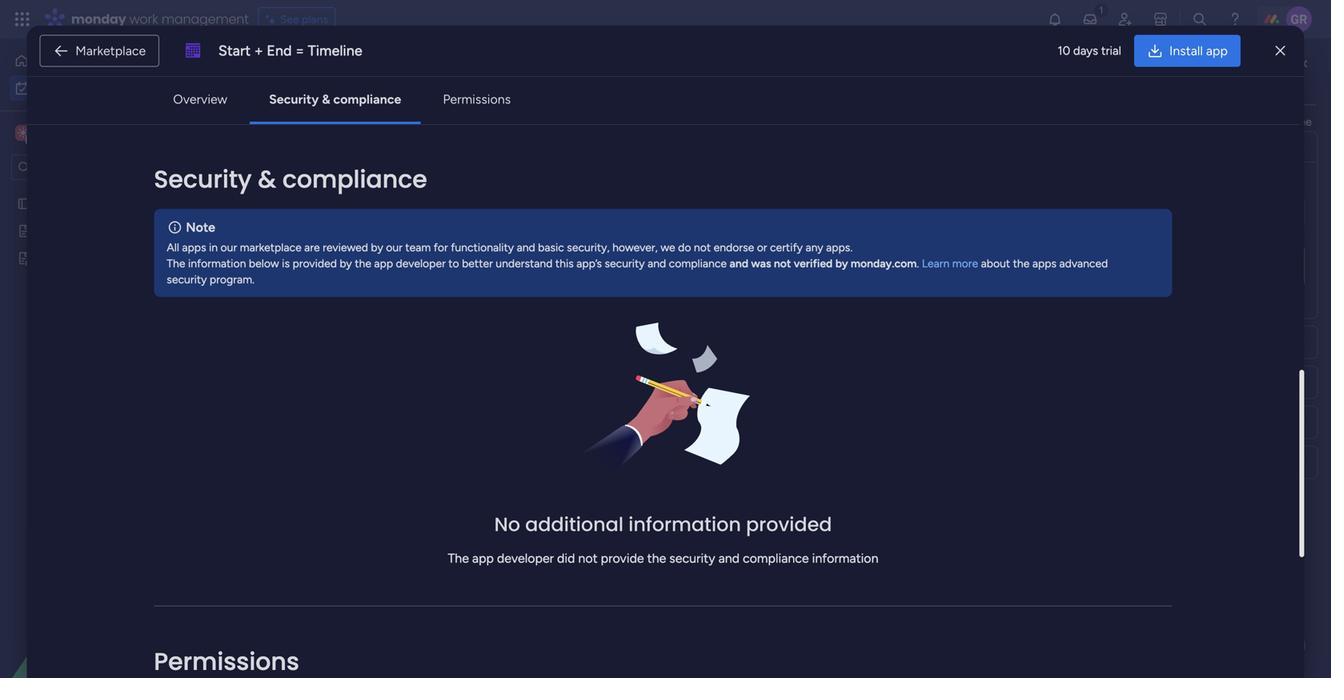 Task type: describe. For each thing, give the bounding box(es) containing it.
this
[[556, 256, 574, 270]]

main content containing past dates /
[[212, 38, 1332, 678]]

dapulse x slim image
[[1276, 41, 1286, 60]]

see plans
[[280, 12, 328, 26]]

application logo image
[[180, 38, 206, 64]]

apps.
[[826, 240, 853, 254]]

overview
[[173, 92, 227, 107]]

marketplace button
[[39, 35, 160, 67]]

1 vertical spatial developer
[[497, 551, 554, 566]]

project for project management
[[814, 289, 850, 303]]

2 horizontal spatial not
[[774, 256, 791, 270]]

today / 2 items
[[270, 255, 367, 275]]

app inside all apps in our marketplace are reviewed by our team for functionality and basic security, however, we do not endorse or certify any apps. the information below is provided by the app developer to better understand this app's security and compliance and was not verified by monday.com . learn more
[[374, 256, 393, 270]]

1 vertical spatial &
[[258, 162, 276, 196]]

provided inside all apps in our marketplace are reviewed by our team for functionality and basic security, however, we do not endorse or certify any apps. the information below is provided by the app developer to better understand this app's security and compliance and was not verified by monday.com . learn more
[[293, 256, 337, 270]]

endorse
[[714, 240, 755, 254]]

mar 8
[[1108, 288, 1135, 301]]

main workspace button
[[11, 119, 156, 147]]

more
[[953, 256, 979, 270]]

management
[[852, 289, 919, 303]]

provide
[[601, 551, 644, 566]]

no additional information provided image
[[576, 323, 751, 488]]

2 workspace image from the left
[[18, 124, 29, 142]]

update feed image
[[1083, 11, 1099, 27]]

security & compliance button
[[256, 83, 414, 115]]

1 horizontal spatial by
[[371, 240, 383, 254]]

program.
[[210, 272, 255, 286]]

start
[[218, 42, 251, 59]]

or
[[757, 240, 768, 254]]

learn
[[922, 256, 950, 270]]

items inside past dates / 2 items
[[370, 202, 398, 215]]

like
[[1262, 115, 1279, 129]]

workspace selection element
[[15, 123, 134, 144]]

understand
[[496, 256, 553, 270]]

monday.com
[[851, 256, 917, 270]]

advanced
[[1060, 256, 1109, 270]]

about the apps advanced security program.
[[167, 256, 1109, 286]]

mar
[[1108, 288, 1126, 301]]

home link
[[10, 48, 195, 74]]

see plans button
[[258, 7, 336, 31]]

board
[[871, 255, 900, 269]]

the inside all apps in our marketplace are reviewed by our team for functionality and basic security, however, we do not endorse or certify any apps. the information below is provided by the app developer to better understand this app's security and compliance and was not verified by monday.com . learn more
[[355, 256, 372, 270]]

boards,
[[1089, 115, 1126, 129]]

start + end = timeline
[[218, 42, 363, 59]]

2 inside past dates / 2 items
[[361, 202, 368, 215]]

10
[[1058, 43, 1071, 58]]

learn more link
[[922, 256, 979, 270]]

trial
[[1102, 43, 1122, 58]]

install
[[1170, 43, 1203, 58]]

.
[[917, 256, 919, 270]]

app's
[[577, 256, 602, 270]]

my
[[236, 60, 273, 96]]

home
[[35, 54, 66, 68]]

greg
[[1082, 259, 1109, 273]]

do inside all apps in our marketplace are reviewed by our team for functionality and basic security, however, we do not endorse or certify any apps. the information below is provided by the app developer to better understand this app's security and compliance and was not verified by monday.com . learn more
[[678, 240, 691, 254]]

home option
[[10, 48, 195, 74]]

today
[[270, 255, 315, 275]]

1 vertical spatial provided
[[746, 511, 832, 538]]

main
[[37, 125, 65, 141]]

below
[[249, 256, 279, 270]]

plans
[[302, 12, 328, 26]]

to do list
[[1255, 72, 1300, 85]]

in
[[209, 240, 218, 254]]

1 horizontal spatial not
[[694, 240, 711, 254]]

overview button
[[160, 83, 240, 115]]

install app button
[[1135, 35, 1241, 67]]

you'd
[[1232, 115, 1259, 129]]

the inside all apps in our marketplace are reviewed by our team for functionality and basic security, however, we do not endorse or certify any apps. the information below is provided by the app developer to better understand this app's security and compliance and was not verified by monday.com . learn more
[[167, 256, 185, 270]]

about
[[981, 256, 1011, 270]]

install app
[[1170, 43, 1228, 58]]

project management
[[814, 289, 919, 303]]

2 vertical spatial not
[[578, 551, 598, 566]]

0 horizontal spatial by
[[340, 256, 352, 270]]

the inside about the apps advanced security program.
[[1013, 256, 1030, 270]]

public board image
[[17, 223, 32, 239]]

0 horizontal spatial security
[[154, 162, 252, 196]]

people
[[1001, 255, 1035, 269]]

and inside main content
[[1174, 115, 1192, 129]]

2 group from the top
[[714, 457, 745, 470]]

was
[[751, 256, 772, 270]]

1 horizontal spatial greg robinson image
[[1287, 6, 1312, 32]]

1 horizontal spatial the
[[448, 551, 469, 566]]

1 vertical spatial information
[[629, 511, 741, 538]]

for
[[434, 240, 448, 254]]

workspace
[[68, 125, 131, 141]]

people
[[1195, 115, 1229, 129]]

greg robinson
[[1082, 259, 1162, 273]]

note alert
[[154, 209, 1173, 297]]

dates
[[305, 197, 347, 218]]

greg robinson image inside main content
[[1051, 254, 1075, 278]]

& inside the 'security & compliance' button
[[322, 92, 330, 107]]

project management link
[[811, 281, 959, 308]]

all
[[167, 240, 179, 254]]

did
[[557, 551, 575, 566]]

we
[[661, 240, 676, 254]]

functionality
[[451, 240, 514, 254]]

to do list button
[[1226, 66, 1308, 91]]

2 inside today / 2 items
[[330, 259, 336, 273]]

to
[[1255, 72, 1267, 85]]

security inside all apps in our marketplace are reviewed by our team for functionality and basic security, however, we do not endorse or certify any apps. the information below is provided by the app developer to better understand this app's security and compliance and was not verified by monday.com . learn more
[[605, 256, 645, 270]]



Task type: vqa. For each thing, say whether or not it's contained in the screenshot.
Search image
no



Task type: locate. For each thing, give the bounding box(es) containing it.
items right dates
[[370, 202, 398, 215]]

0 horizontal spatial app
[[374, 256, 393, 270]]

1 workspace image from the left
[[15, 124, 31, 142]]

past
[[270, 197, 301, 218]]

and up understand
[[517, 240, 535, 254]]

1 horizontal spatial to
[[1281, 115, 1292, 129]]

do
[[704, 290, 717, 303]]

however,
[[613, 240, 658, 254]]

0 horizontal spatial not
[[578, 551, 598, 566]]

2
[[361, 202, 368, 215], [330, 259, 336, 273]]

1 vertical spatial apps
[[1033, 256, 1057, 270]]

apps inside all apps in our marketplace are reviewed by our team for functionality and basic security, however, we do not endorse or certify any apps. the information below is provided by the app developer to better understand this app's security and compliance and was not verified by monday.com . learn more
[[182, 240, 206, 254]]

workspace image
[[15, 124, 31, 142], [18, 124, 29, 142]]

apps inside about the apps advanced security program.
[[1033, 256, 1057, 270]]

by
[[371, 240, 383, 254], [340, 256, 352, 270], [836, 256, 848, 270]]

2 horizontal spatial information
[[812, 551, 879, 566]]

monday work management
[[71, 10, 249, 28]]

0 horizontal spatial greg robinson image
[[1051, 254, 1075, 278]]

1 horizontal spatial developer
[[497, 551, 554, 566]]

& down timeline
[[322, 92, 330, 107]]

1 vertical spatial items
[[339, 259, 367, 273]]

do
[[1270, 72, 1283, 85], [678, 240, 691, 254]]

0 vertical spatial the
[[167, 256, 185, 270]]

by down reviewed
[[340, 256, 352, 270]]

all apps in our marketplace are reviewed by our team for functionality and basic security, however, we do not endorse or certify any apps. the information below is provided by the app developer to better understand this app's security and compliance and was not verified by monday.com . learn more
[[167, 240, 979, 270]]

1 horizontal spatial provided
[[746, 511, 832, 538]]

the
[[1070, 115, 1086, 129], [355, 256, 372, 270], [1013, 256, 1030, 270], [648, 551, 667, 566]]

2 our from the left
[[386, 240, 403, 254]]

2 right dates
[[361, 202, 368, 215]]

and down "no additional information provided"
[[719, 551, 740, 566]]

choose the boards, columns and people you'd like to see
[[1028, 115, 1312, 129]]

to inside all apps in our marketplace are reviewed by our team for functionality and basic security, however, we do not endorse or certify any apps. the information below is provided by the app developer to better understand this app's security and compliance and was not verified by monday.com . learn more
[[449, 256, 459, 270]]

main content
[[212, 38, 1332, 678]]

0 vertical spatial &
[[322, 92, 330, 107]]

to left better
[[449, 256, 459, 270]]

no
[[494, 511, 520, 538]]

1 vertical spatial security
[[167, 272, 207, 286]]

1 vertical spatial /
[[319, 255, 326, 275]]

1 vertical spatial the
[[448, 551, 469, 566]]

1 image
[[1095, 1, 1109, 19]]

0 vertical spatial security
[[605, 256, 645, 270]]

1 horizontal spatial security
[[269, 92, 319, 107]]

& up 'past'
[[258, 162, 276, 196]]

None search field
[[304, 127, 450, 152]]

developer down no
[[497, 551, 554, 566]]

main workspace
[[37, 125, 131, 141]]

our left the team
[[386, 240, 403, 254]]

0 horizontal spatial apps
[[182, 240, 206, 254]]

0 horizontal spatial developer
[[396, 256, 446, 270]]

greg robinson link
[[1082, 259, 1162, 273]]

the down reviewed
[[355, 256, 372, 270]]

our right in
[[221, 240, 237, 254]]

do inside button
[[1270, 72, 1283, 85]]

1 horizontal spatial /
[[350, 197, 358, 218]]

group
[[714, 255, 745, 269], [714, 457, 745, 470]]

1 horizontal spatial &
[[322, 92, 330, 107]]

items inside today / 2 items
[[339, 259, 367, 273]]

notifications image
[[1047, 11, 1063, 27]]

developer
[[396, 256, 446, 270], [497, 551, 554, 566]]

0 vertical spatial security
[[269, 92, 319, 107]]

basic
[[538, 240, 564, 254]]

2 vertical spatial security
[[670, 551, 716, 566]]

project down the verified at the top right
[[814, 289, 850, 303]]

provided
[[293, 256, 337, 270], [746, 511, 832, 538]]

1 horizontal spatial app
[[472, 551, 494, 566]]

0 vertical spatial 2
[[361, 202, 368, 215]]

and down we
[[648, 256, 666, 270]]

1 horizontal spatial apps
[[1033, 256, 1057, 270]]

verified
[[794, 256, 833, 270]]

1 horizontal spatial 2
[[361, 202, 368, 215]]

lottie animation element
[[0, 516, 204, 678]]

greg robinson image left greg
[[1051, 254, 1075, 278]]

apps left in
[[182, 240, 206, 254]]

2 down reviewed
[[330, 259, 336, 273]]

1 vertical spatial app
[[374, 256, 393, 270]]

2 vertical spatial app
[[472, 551, 494, 566]]

=
[[295, 42, 304, 59]]

work
[[279, 60, 344, 96]]

1 vertical spatial group
[[714, 457, 745, 470]]

security down "no additional information provided"
[[670, 551, 716, 566]]

list box
[[0, 187, 204, 488]]

to-do
[[689, 290, 717, 303]]

security & compliance inside button
[[269, 92, 401, 107]]

no additional information provided
[[494, 511, 832, 538]]

0 vertical spatial not
[[694, 240, 711, 254]]

past dates / 2 items
[[270, 197, 398, 218]]

columns
[[1129, 115, 1171, 129]]

the right about
[[1013, 256, 1030, 270]]

compliance inside all apps in our marketplace are reviewed by our team for functionality and basic security, however, we do not endorse or certify any apps. the information below is provided by the app developer to better understand this app's security and compliance and was not verified by monday.com . learn more
[[669, 256, 727, 270]]

the app developer did not provide the security and compliance information
[[448, 551, 879, 566]]

security & compliance up 'past'
[[154, 162, 427, 196]]

do right to
[[1270, 72, 1283, 85]]

items down reviewed
[[339, 259, 367, 273]]

0 horizontal spatial 2
[[330, 259, 336, 273]]

0 horizontal spatial information
[[188, 256, 246, 270]]

monday
[[71, 10, 126, 28]]

1 vertical spatial security
[[154, 162, 252, 196]]

and down "endorse"
[[730, 256, 749, 270]]

apps left advanced
[[1033, 256, 1057, 270]]

timeline
[[308, 42, 363, 59]]

0 vertical spatial /
[[350, 197, 358, 218]]

private board image
[[17, 251, 32, 266]]

choose
[[1028, 115, 1067, 129]]

0 vertical spatial information
[[188, 256, 246, 270]]

Filter dashboard by text search field
[[304, 127, 450, 152]]

developer inside all apps in our marketplace are reviewed by our team for functionality and basic security, however, we do not endorse or certify any apps. the information below is provided by the app developer to better understand this app's security and compliance and was not verified by monday.com . learn more
[[396, 256, 446, 270]]

0 vertical spatial do
[[1270, 72, 1283, 85]]

lottie animation image
[[0, 516, 204, 678]]

information inside all apps in our marketplace are reviewed by our team for functionality and basic security, however, we do not endorse or certify any apps. the information below is provided by the app developer to better understand this app's security and compliance and was not verified by monday.com . learn more
[[188, 256, 246, 270]]

greg robinson image up list
[[1287, 6, 1312, 32]]

the left boards,
[[1070, 115, 1086, 129]]

project for project
[[260, 288, 296, 302]]

app
[[1207, 43, 1228, 58], [374, 256, 393, 270], [472, 551, 494, 566]]

security inside about the apps advanced security program.
[[167, 272, 207, 286]]

do right we
[[678, 240, 691, 254]]

robinson
[[1112, 259, 1162, 273]]

certify
[[770, 240, 803, 254]]

apps
[[182, 240, 206, 254], [1033, 256, 1057, 270]]

&
[[322, 92, 330, 107], [258, 162, 276, 196]]

1 horizontal spatial do
[[1270, 72, 1283, 85]]

not down certify
[[774, 256, 791, 270]]

team
[[405, 240, 431, 254]]

reviewed
[[323, 240, 368, 254]]

public board image
[[17, 196, 32, 211]]

0 vertical spatial group
[[714, 255, 745, 269]]

security,
[[567, 240, 610, 254]]

0 vertical spatial app
[[1207, 43, 1228, 58]]

1 horizontal spatial information
[[629, 511, 741, 538]]

not right did
[[578, 551, 598, 566]]

security & compliance down timeline
[[269, 92, 401, 107]]

select product image
[[14, 11, 30, 27]]

project down is
[[260, 288, 296, 302]]

monday marketplace image
[[1153, 11, 1169, 27]]

/ right dates
[[350, 197, 358, 218]]

project
[[260, 288, 296, 302], [814, 289, 850, 303]]

compliance inside button
[[333, 92, 401, 107]]

0 vertical spatial to
[[1281, 115, 1292, 129]]

search everything image
[[1192, 11, 1208, 27]]

1 vertical spatial to
[[449, 256, 459, 270]]

1 horizontal spatial security
[[605, 256, 645, 270]]

option
[[0, 189, 204, 193]]

1 horizontal spatial our
[[386, 240, 403, 254]]

app inside button
[[1207, 43, 1228, 58]]

permissions
[[443, 92, 511, 107]]

2 horizontal spatial by
[[836, 256, 848, 270]]

marketplace
[[240, 240, 302, 254]]

2 horizontal spatial app
[[1207, 43, 1228, 58]]

1 vertical spatial security & compliance
[[154, 162, 427, 196]]

None text field
[[1038, 199, 1305, 227]]

security down start + end = timeline
[[269, 92, 319, 107]]

developer down the team
[[396, 256, 446, 270]]

0 horizontal spatial to
[[449, 256, 459, 270]]

list
[[1286, 72, 1300, 85]]

by down 'apps.'
[[836, 256, 848, 270]]

1 group from the top
[[714, 255, 745, 269]]

0 horizontal spatial provided
[[293, 256, 337, 270]]

work
[[129, 10, 158, 28]]

better
[[462, 256, 493, 270]]

0 horizontal spatial do
[[678, 240, 691, 254]]

0 horizontal spatial project
[[260, 288, 296, 302]]

invite members image
[[1118, 11, 1134, 27]]

end
[[267, 42, 292, 59]]

help image
[[1228, 11, 1244, 27]]

0 horizontal spatial items
[[339, 259, 367, 273]]

see
[[1295, 115, 1312, 129]]

by right reviewed
[[371, 240, 383, 254]]

are
[[304, 240, 320, 254]]

permissions button
[[430, 83, 524, 115]]

my work
[[236, 60, 344, 96]]

any
[[806, 240, 824, 254]]

0 vertical spatial security & compliance
[[269, 92, 401, 107]]

1 our from the left
[[221, 240, 237, 254]]

security inside button
[[269, 92, 319, 107]]

security down the however,
[[605, 256, 645, 270]]

note
[[186, 220, 215, 235]]

is
[[282, 256, 290, 270]]

2 horizontal spatial security
[[670, 551, 716, 566]]

0 horizontal spatial our
[[221, 240, 237, 254]]

to
[[1281, 115, 1292, 129], [449, 256, 459, 270]]

1 vertical spatial 2
[[330, 259, 336, 273]]

0 vertical spatial apps
[[182, 240, 206, 254]]

0 horizontal spatial the
[[167, 256, 185, 270]]

0 horizontal spatial security
[[167, 272, 207, 286]]

+
[[254, 42, 263, 59]]

security up note
[[154, 162, 252, 196]]

none search field inside main content
[[304, 127, 450, 152]]

1 horizontal spatial items
[[370, 202, 398, 215]]

management
[[162, 10, 249, 28]]

1 vertical spatial greg robinson image
[[1051, 254, 1075, 278]]

2 vertical spatial information
[[812, 551, 879, 566]]

0 vertical spatial greg robinson image
[[1287, 6, 1312, 32]]

the right provide
[[648, 551, 667, 566]]

to-
[[689, 290, 704, 303]]

security down all on the left top
[[167, 272, 207, 286]]

0 horizontal spatial &
[[258, 162, 276, 196]]

and
[[1174, 115, 1192, 129], [517, 240, 535, 254], [648, 256, 666, 270], [730, 256, 749, 270], [719, 551, 740, 566]]

days
[[1074, 43, 1099, 58]]

1 vertical spatial not
[[774, 256, 791, 270]]

1 vertical spatial do
[[678, 240, 691, 254]]

app for the app developer did not provide the security and compliance information
[[472, 551, 494, 566]]

and left people
[[1174, 115, 1192, 129]]

additional
[[525, 511, 624, 538]]

app for install app
[[1207, 43, 1228, 58]]

8
[[1128, 288, 1135, 301]]

to right like
[[1281, 115, 1292, 129]]

not left "endorse"
[[694, 240, 711, 254]]

0 horizontal spatial /
[[319, 255, 326, 275]]

0 vertical spatial items
[[370, 202, 398, 215]]

1 horizontal spatial project
[[814, 289, 850, 303]]

10 days trial
[[1058, 43, 1122, 58]]

0 vertical spatial provided
[[293, 256, 337, 270]]

marketplace
[[75, 43, 146, 58]]

see
[[280, 12, 299, 26]]

greg robinson image
[[1287, 6, 1312, 32], [1051, 254, 1075, 278]]

0 vertical spatial developer
[[396, 256, 446, 270]]

/ down are
[[319, 255, 326, 275]]



